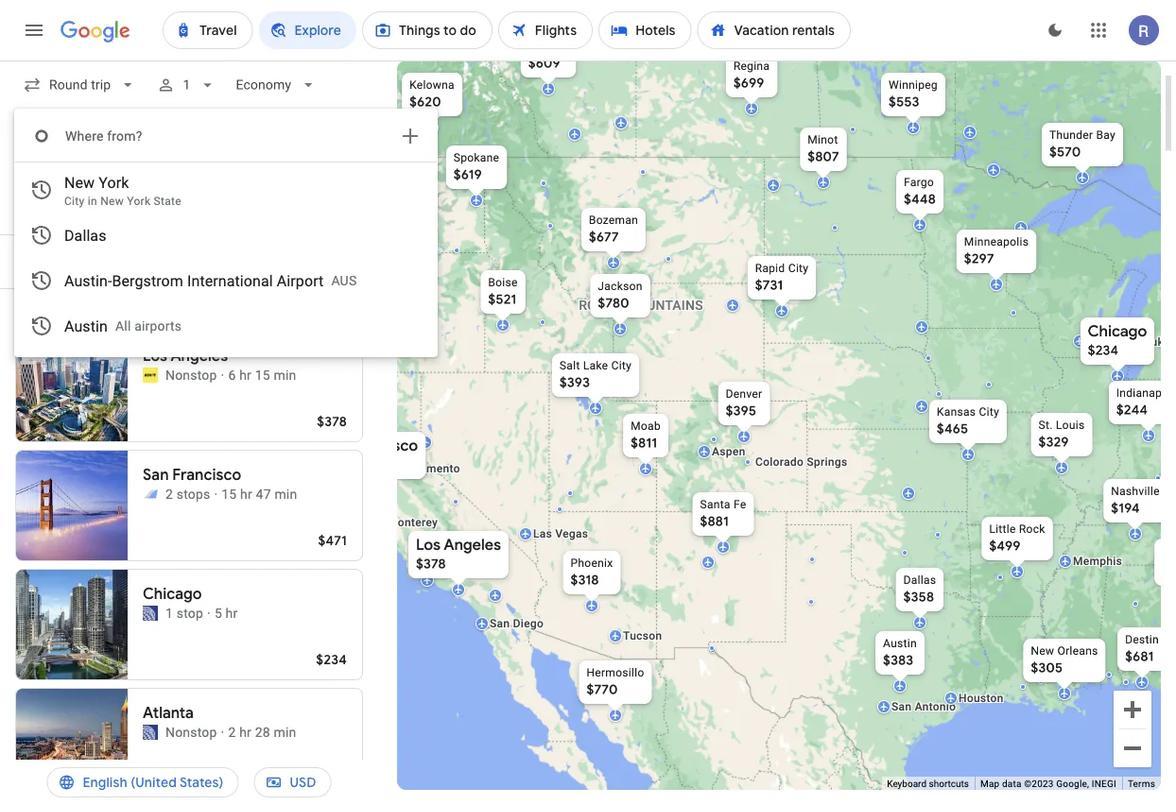 Task type: vqa. For each thing, say whether or not it's contained in the screenshot.


Task type: locate. For each thing, give the bounding box(es) containing it.
diego
[[513, 618, 544, 631]]

1 horizontal spatial austin
[[883, 637, 917, 651]]

$807
[[808, 148, 840, 166]]

rocky
[[579, 298, 622, 313]]

2 stops
[[166, 487, 210, 502]]

None field
[[15, 68, 145, 102], [228, 68, 325, 102], [15, 68, 145, 102], [228, 68, 325, 102]]

0 vertical spatial san francisco
[[320, 436, 418, 456]]

1 vertical spatial 15
[[222, 487, 237, 502]]

filters
[[72, 253, 108, 270]]

15 hr 47 min
[[222, 487, 297, 502]]

dallas up all filters (1)
[[64, 227, 106, 244]]

all
[[53, 253, 69, 270], [115, 318, 131, 334]]

nonstop down los angeles at the left top of the page
[[166, 367, 217, 383]]

1 horizontal spatial 1
[[183, 77, 190, 93]]

0 vertical spatial angeles
[[171, 347, 228, 366]]

677 US dollars text field
[[589, 229, 619, 246]]

york left state
[[127, 195, 151, 208]]

winnipeg $553
[[889, 78, 938, 111]]

angeles left las
[[444, 536, 501, 555]]

1 horizontal spatial angeles
[[444, 536, 501, 555]]

hr for los angeles
[[239, 367, 252, 383]]

spokane
[[454, 151, 500, 165]]

0 vertical spatial min
[[274, 367, 296, 383]]

atlanta
[[143, 704, 194, 723]]

new
[[64, 174, 95, 192], [100, 195, 124, 208], [1031, 645, 1055, 658]]

234 US dollars text field
[[1088, 342, 1119, 359], [316, 652, 347, 669]]

francisco up sacramento
[[349, 436, 418, 456]]

358 US dollars text field
[[904, 589, 935, 606]]

0 horizontal spatial 234 us dollars text field
[[316, 652, 347, 669]]

0 horizontal spatial  image
[[214, 485, 218, 504]]

699 US dollars text field
[[734, 75, 765, 92]]

1 horizontal spatial $378
[[416, 556, 446, 573]]

0 horizontal spatial 2
[[166, 487, 173, 502]]

austin for all
[[64, 317, 108, 335]]

dallas inside the map region
[[904, 574, 937, 587]]

329 US dollars text field
[[1039, 434, 1069, 451]]

hr left 28
[[239, 725, 252, 741]]

1 horizontal spatial new
[[100, 195, 124, 208]]

0 horizontal spatial dallas
[[64, 227, 106, 244]]

boise $521
[[488, 276, 518, 308]]

bozeman
[[589, 214, 638, 227]]

0 vertical spatial nonstop
[[166, 367, 217, 383]]

2 left 28
[[228, 725, 236, 741]]

min right 6
[[274, 367, 296, 383]]

0 vertical spatial $378
[[317, 413, 347, 430]]

austin-bergstrom international airport aus
[[64, 272, 357, 290]]

305 US dollars text field
[[1031, 660, 1063, 677]]

244 US dollars text field
[[1117, 402, 1148, 419], [315, 771, 347, 788]]

los for los angeles
[[143, 347, 167, 366]]

jackson
[[598, 280, 643, 293]]

change appearance image
[[1033, 8, 1078, 53]]

553 US dollars text field
[[889, 94, 920, 111]]

min right 28
[[274, 725, 296, 741]]

all left the airports
[[115, 318, 131, 334]]

chicago up indianapolis
[[1088, 322, 1147, 341]]

san
[[320, 436, 346, 456], [143, 466, 169, 485], [490, 618, 510, 631], [892, 701, 912, 714]]

0 vertical spatial 234 us dollars text field
[[1088, 342, 1119, 359]]

san francisco up stops
[[143, 466, 241, 485]]

nashville
[[1111, 485, 1160, 498]]

 image right stops
[[214, 485, 218, 504]]

san francisco up sacramento
[[320, 436, 418, 456]]

609 US dollars text field
[[528, 55, 561, 72]]

new up in
[[64, 174, 95, 192]]

new right in
[[100, 195, 124, 208]]

2 right frontier and spirit icon
[[166, 487, 173, 502]]

1 horizontal spatial 378 us dollars text field
[[416, 556, 446, 573]]

1 horizontal spatial all
[[115, 318, 131, 334]]

 image
[[221, 366, 225, 385]]

1 vertical spatial all
[[115, 318, 131, 334]]

0 vertical spatial austin
[[64, 317, 108, 335]]

1 horizontal spatial $244
[[1117, 402, 1148, 419]]

1 inside popup button
[[183, 77, 190, 93]]

los inside the los angeles $378
[[416, 536, 441, 555]]

1 vertical spatial los
[[416, 536, 441, 555]]

15 right 6
[[255, 367, 270, 383]]

loading results progress bar
[[0, 61, 1177, 64]]

city left in
[[64, 195, 85, 208]]

kelowna
[[410, 78, 455, 92]]

mountains
[[626, 298, 703, 313]]

0 horizontal spatial new
[[64, 174, 95, 192]]

new up "$305"
[[1031, 645, 1055, 658]]

nonstop for los angeles
[[166, 367, 217, 383]]

usd
[[290, 775, 316, 792]]

1 vertical spatial  image
[[221, 723, 225, 742]]

0 horizontal spatial los
[[143, 347, 167, 366]]

$297
[[964, 251, 995, 268]]

1 horizontal spatial $234
[[1088, 342, 1119, 359]]

$395
[[726, 403, 757, 420]]

airports
[[134, 318, 182, 334]]

1 for 1
[[183, 77, 190, 93]]

318 US dollars text field
[[571, 572, 599, 589]]

$378 inside the los angeles $378
[[416, 556, 446, 573]]

0 vertical spatial all
[[53, 253, 69, 270]]

1 horizontal spatial los
[[416, 536, 441, 555]]

0 vertical spatial 1
[[183, 77, 190, 93]]

1 horizontal spatial san francisco
[[320, 436, 418, 456]]

1 vertical spatial $234
[[316, 652, 347, 669]]

york
[[99, 174, 129, 192], [127, 195, 151, 208]]

moab
[[631, 420, 661, 433]]

$383
[[883, 653, 914, 670]]

0 horizontal spatial 15
[[222, 487, 237, 502]]

15 left 47
[[222, 487, 237, 502]]

 image left 2 hr 28 min
[[221, 723, 225, 742]]

$234
[[1088, 342, 1119, 359], [316, 652, 347, 669]]

2 vertical spatial new
[[1031, 645, 1055, 658]]

1 vertical spatial chicago
[[143, 585, 202, 604]]

los down monterey
[[416, 536, 441, 555]]

1 vertical spatial min
[[275, 487, 297, 502]]

0 vertical spatial  image
[[214, 485, 218, 504]]

0 vertical spatial new
[[64, 174, 95, 192]]

francisco
[[349, 436, 418, 456], [172, 466, 241, 485]]

nashville $194
[[1111, 485, 1160, 517]]

0 vertical spatial $234
[[1088, 342, 1119, 359]]

0 horizontal spatial $378
[[317, 413, 347, 430]]

0 vertical spatial chicago
[[1088, 322, 1147, 341]]

keyboard shortcuts button
[[887, 778, 969, 791]]

6 hr 15 min
[[228, 367, 296, 383]]

all filters (1) button
[[17, 247, 142, 277]]

austin down austin- on the top left
[[64, 317, 108, 335]]

780 US dollars text field
[[598, 295, 630, 312]]

dallas, from your search history option
[[15, 213, 437, 258]]

city right kansas
[[979, 406, 1000, 419]]

0 vertical spatial 378 us dollars text field
[[317, 413, 347, 430]]

$194
[[1111, 500, 1140, 517]]

rapid city $731
[[755, 262, 809, 294]]

las vegas
[[533, 528, 589, 541]]

0 horizontal spatial 378 us dollars text field
[[317, 413, 347, 430]]

1 horizontal spatial chicago
[[1088, 322, 1147, 341]]

san francisco button
[[308, 428, 430, 491]]

1 vertical spatial san francisco
[[143, 466, 241, 485]]

new for new orleans
[[1031, 645, 1055, 658]]

san inside button
[[320, 436, 346, 456]]

1 horizontal spatial dallas
[[904, 574, 937, 587]]

1 button
[[149, 62, 224, 108]]

shortcuts
[[929, 779, 969, 790]]

san francisco
[[320, 436, 418, 456], [143, 466, 241, 485]]

$234 inside chicago $234
[[1088, 342, 1119, 359]]

rapid
[[755, 262, 785, 275]]

city right lake
[[612, 359, 632, 373]]

1 vertical spatial 378 us dollars text field
[[416, 556, 446, 573]]

thunder
[[1050, 129, 1094, 142]]

0 vertical spatial $244
[[1117, 402, 1148, 419]]

vancouver
[[361, 141, 418, 154]]

1 horizontal spatial  image
[[221, 723, 225, 742]]

2 hr 28 min
[[228, 725, 296, 741]]

0 vertical spatial dallas
[[64, 227, 106, 244]]

395 US dollars text field
[[726, 403, 757, 420]]

austin up $383
[[883, 637, 917, 651]]

5
[[215, 606, 222, 621]]

378 US dollars text field
[[317, 413, 347, 430], [416, 556, 446, 573]]

0 horizontal spatial 1
[[166, 606, 173, 621]]

city right rapid
[[789, 262, 809, 275]]

1 vertical spatial 234 us dollars text field
[[316, 652, 347, 669]]

1 right united image at the left
[[166, 606, 173, 621]]

$378
[[317, 413, 347, 430], [416, 556, 446, 573]]

0 horizontal spatial 244 us dollars text field
[[315, 771, 347, 788]]

york down where from?
[[99, 174, 129, 192]]

1 up where else? text box
[[183, 77, 190, 93]]

los
[[143, 347, 167, 366], [416, 536, 441, 555]]

 image
[[214, 485, 218, 504], [221, 723, 225, 742]]

570 US dollars text field
[[1050, 144, 1081, 161]]

all inside button
[[53, 253, 69, 270]]

1 horizontal spatial 2
[[228, 725, 236, 741]]

0 vertical spatial 15
[[255, 367, 270, 383]]

chicago inside the map region
[[1088, 322, 1147, 341]]

0 horizontal spatial all
[[53, 253, 69, 270]]

nonstop
[[166, 367, 217, 383], [166, 725, 217, 741]]

Where else? text field
[[64, 113, 388, 159]]

phoenix
[[571, 557, 613, 570]]

hr right 6
[[239, 367, 252, 383]]

0 horizontal spatial san francisco
[[143, 466, 241, 485]]

angeles for los angeles $378
[[444, 536, 501, 555]]

chicago
[[1088, 322, 1147, 341], [143, 585, 202, 604]]

min right 47
[[275, 487, 297, 502]]

austin all airports
[[64, 317, 182, 335]]

0 vertical spatial 244 us dollars text field
[[1117, 402, 1148, 419]]

0 vertical spatial york
[[99, 174, 129, 192]]

1 vertical spatial 1
[[166, 606, 173, 621]]

new york, from your search history option
[[15, 167, 437, 213]]

new inside the new orleans $305
[[1031, 645, 1055, 658]]

1 vertical spatial dallas
[[904, 574, 937, 587]]

$811
[[631, 435, 658, 452]]

0 horizontal spatial chicago
[[143, 585, 202, 604]]

0 vertical spatial los
[[143, 347, 167, 366]]

1 vertical spatial $244
[[315, 771, 347, 788]]

dallas for dallas
[[64, 227, 106, 244]]

 image for atlanta
[[221, 723, 225, 742]]

list box containing new york
[[15, 163, 437, 357]]

bay
[[1097, 129, 1116, 142]]

angeles inside the los angeles $378
[[444, 536, 501, 555]]

monterey
[[388, 516, 438, 530]]

0 vertical spatial francisco
[[349, 436, 418, 456]]

1 horizontal spatial francisco
[[349, 436, 418, 456]]

denver $395
[[726, 388, 763, 420]]

0 horizontal spatial angeles
[[171, 347, 228, 366]]

all left "filters" at the top left of page
[[53, 253, 69, 270]]

chicago up 1 stop
[[143, 585, 202, 604]]

dallas up $358
[[904, 574, 937, 587]]

new for new york
[[64, 174, 95, 192]]

620 US dollars text field
[[410, 94, 441, 111]]

new orleans $305
[[1031, 645, 1099, 677]]

619 US dollars text field
[[454, 166, 482, 183]]

sacramento
[[396, 462, 460, 476]]

list box
[[15, 163, 437, 357]]

austin inside austin (all airports), from your search history "option"
[[64, 317, 108, 335]]

2 for 2 stops
[[166, 487, 173, 502]]

1 vertical spatial nonstop
[[166, 725, 217, 741]]

minot $807
[[808, 133, 840, 166]]

297 US dollars text field
[[964, 251, 995, 268]]

austin inside the map region
[[883, 637, 917, 651]]

1 horizontal spatial 15
[[255, 367, 270, 383]]

los up spirit icon
[[143, 347, 167, 366]]

1 vertical spatial francisco
[[172, 466, 241, 485]]

angeles down the airports
[[171, 347, 228, 366]]

1 vertical spatial angeles
[[444, 536, 501, 555]]

little
[[990, 523, 1016, 536]]

from?
[[107, 128, 142, 144]]

hr left 47
[[240, 487, 252, 502]]

minneapolis
[[964, 235, 1029, 249]]

0 horizontal spatial francisco
[[172, 466, 241, 485]]

1 vertical spatial $378
[[416, 556, 446, 573]]

san diego
[[490, 618, 544, 631]]

nonstop down atlanta
[[166, 725, 217, 741]]

1 vertical spatial austin
[[883, 637, 917, 651]]

francisco up stops
[[172, 466, 241, 485]]

448 US dollars text field
[[904, 191, 936, 208]]

1 vertical spatial 244 us dollars text field
[[315, 771, 347, 788]]

dallas inside option
[[64, 227, 106, 244]]

499 US dollars text field
[[990, 538, 1021, 555]]

2 nonstop from the top
[[166, 725, 217, 741]]

terms link
[[1128, 779, 1156, 790]]

1 horizontal spatial 234 us dollars text field
[[1088, 342, 1119, 359]]

1 nonstop from the top
[[166, 367, 217, 383]]

kelowna $620
[[410, 78, 455, 111]]

origin, select multiple airports image
[[399, 125, 422, 148]]

$553
[[889, 94, 920, 111]]

0 vertical spatial 2
[[166, 487, 173, 502]]

0 horizontal spatial austin
[[64, 317, 108, 335]]

2 horizontal spatial new
[[1031, 645, 1055, 658]]

1 vertical spatial 2
[[228, 725, 236, 741]]



Task type: describe. For each thing, give the bounding box(es) containing it.
hr right 5 at the left bottom
[[226, 606, 238, 621]]

hr for atlanta
[[239, 725, 252, 741]]

keyboard shortcuts
[[887, 779, 969, 790]]

stop
[[177, 606, 203, 621]]

194 US dollars text field
[[1111, 500, 1140, 517]]

angeles for los angeles
[[171, 347, 228, 366]]

spirit image
[[143, 368, 158, 383]]

2 vertical spatial min
[[274, 725, 296, 741]]

austin-bergstrom international airport (aus), from your search history option
[[15, 258, 437, 304]]

lake
[[583, 359, 608, 373]]

destin $681
[[1126, 634, 1159, 666]]

1 horizontal spatial 244 us dollars text field
[[1117, 402, 1148, 419]]

$393
[[560, 375, 590, 392]]

881 US dollars text field
[[700, 514, 729, 531]]

all filters (1)
[[53, 253, 127, 270]]

airport
[[277, 272, 324, 290]]

$358
[[904, 589, 935, 606]]

dallas for dallas $358
[[904, 574, 937, 587]]

states)
[[180, 775, 224, 792]]

(united
[[131, 775, 177, 792]]

hermosillo
[[587, 667, 645, 680]]

antonio
[[915, 701, 956, 714]]

bozeman $677
[[589, 214, 638, 246]]

map
[[981, 779, 1000, 790]]

usd button
[[254, 760, 331, 806]]

english
[[83, 775, 127, 792]]

$318
[[571, 572, 599, 589]]

frontier and spirit image
[[143, 487, 158, 502]]

383 US dollars text field
[[883, 653, 914, 670]]

$609
[[528, 55, 561, 72]]

kansas city $465
[[937, 406, 1000, 438]]

1 for 1 stop
[[166, 606, 173, 621]]

$244 inside indianapolis $244
[[1117, 402, 1148, 419]]

keyboard
[[887, 779, 927, 790]]

$881
[[700, 514, 729, 531]]

austin for $383
[[883, 637, 917, 651]]

393 US dollars text field
[[560, 375, 590, 392]]

inegi
[[1092, 779, 1117, 790]]

2 for 2 hr 28 min
[[228, 725, 236, 741]]

fargo
[[904, 176, 934, 189]]

(1)
[[112, 253, 127, 270]]

min for francisco
[[275, 487, 297, 502]]

$609 button
[[517, 30, 580, 93]]

731 US dollars text field
[[755, 277, 783, 294]]

denver
[[726, 388, 763, 401]]

47
[[256, 487, 271, 502]]

city inside rapid city $731
[[789, 262, 809, 275]]

fargo $448
[[904, 176, 936, 208]]

$329
[[1039, 434, 1069, 451]]

moab $811
[[631, 420, 661, 452]]

san francisco inside button
[[320, 436, 418, 456]]

chicago for chicago
[[143, 585, 202, 604]]

jackson $780
[[598, 280, 643, 312]]

807 US dollars text field
[[808, 148, 840, 166]]

orleans
[[1058, 645, 1099, 658]]

©2023
[[1024, 779, 1054, 790]]

minneapolis $297
[[964, 235, 1029, 268]]

hr for san francisco
[[240, 487, 252, 502]]

st. louis $329
[[1039, 419, 1085, 451]]

milwaukee
[[1120, 336, 1177, 349]]

$770
[[587, 682, 618, 699]]

where from?
[[65, 128, 142, 144]]

new york city in new york state
[[64, 174, 182, 208]]

indianapolis $244
[[1117, 387, 1177, 419]]

map region
[[308, 0, 1177, 806]]

min for angeles
[[274, 367, 296, 383]]

enter your origin dialog
[[14, 109, 438, 357]]

map data ©2023 google, inegi
[[981, 779, 1117, 790]]

boise
[[488, 276, 518, 289]]

$780
[[598, 295, 630, 312]]

austin $383
[[883, 637, 917, 670]]

indianapolis
[[1117, 387, 1177, 400]]

list box inside enter your origin dialog
[[15, 163, 437, 357]]

0 horizontal spatial $244
[[315, 771, 347, 788]]

san antonio
[[892, 701, 956, 714]]

minot
[[808, 133, 838, 147]]

los for los angeles $378
[[416, 536, 441, 555]]

data
[[1002, 779, 1022, 790]]

rocky mountains
[[579, 298, 703, 313]]

santa
[[700, 498, 731, 512]]

phoenix $318
[[571, 557, 613, 589]]

471 US dollars text field
[[318, 532, 347, 549]]

 image for san francisco
[[214, 485, 218, 504]]

6
[[228, 367, 236, 383]]

Departure text field
[[61, 175, 148, 226]]

in
[[88, 195, 97, 208]]

city inside the new york city in new york state
[[64, 195, 85, 208]]

destin
[[1126, 634, 1159, 647]]

nonstop for atlanta
[[166, 725, 217, 741]]

vegas
[[555, 528, 589, 541]]

$699
[[734, 75, 765, 92]]

521 US dollars text field
[[488, 291, 517, 308]]

springs
[[807, 456, 848, 469]]

city inside salt lake city $393
[[612, 359, 632, 373]]

$570
[[1050, 144, 1081, 161]]

austin (all airports), from your search history option
[[15, 304, 437, 349]]

aspen
[[712, 445, 746, 459]]

fe
[[734, 498, 747, 512]]

5 hr
[[215, 606, 238, 621]]

salt lake city $393
[[560, 359, 632, 392]]

united image
[[143, 606, 158, 621]]

$465
[[937, 421, 969, 438]]

all inside the austin all airports
[[115, 318, 131, 334]]

aus
[[331, 273, 357, 288]]

1 vertical spatial york
[[127, 195, 151, 208]]

$620
[[410, 94, 441, 111]]

filters form
[[0, 61, 438, 357]]

chicago for chicago $234
[[1088, 322, 1147, 341]]

1 vertical spatial new
[[100, 195, 124, 208]]

681 US dollars text field
[[1126, 649, 1154, 666]]

770 US dollars text field
[[587, 682, 618, 699]]

stops
[[177, 487, 210, 502]]

$677
[[589, 229, 619, 246]]

city inside kansas city $465
[[979, 406, 1000, 419]]

francisco inside button
[[349, 436, 418, 456]]

$448
[[904, 191, 936, 208]]

santa fe $881
[[700, 498, 747, 531]]

los angeles $378
[[416, 536, 501, 573]]

0 horizontal spatial $234
[[316, 652, 347, 669]]

bergstrom
[[112, 272, 183, 290]]

465 US dollars text field
[[937, 421, 969, 438]]

united image
[[143, 725, 158, 741]]

28
[[255, 725, 270, 741]]

kansas
[[937, 406, 976, 419]]

state
[[154, 195, 182, 208]]

main menu image
[[23, 19, 45, 42]]

spokane $619
[[454, 151, 500, 183]]

811 US dollars text field
[[631, 435, 658, 452]]



